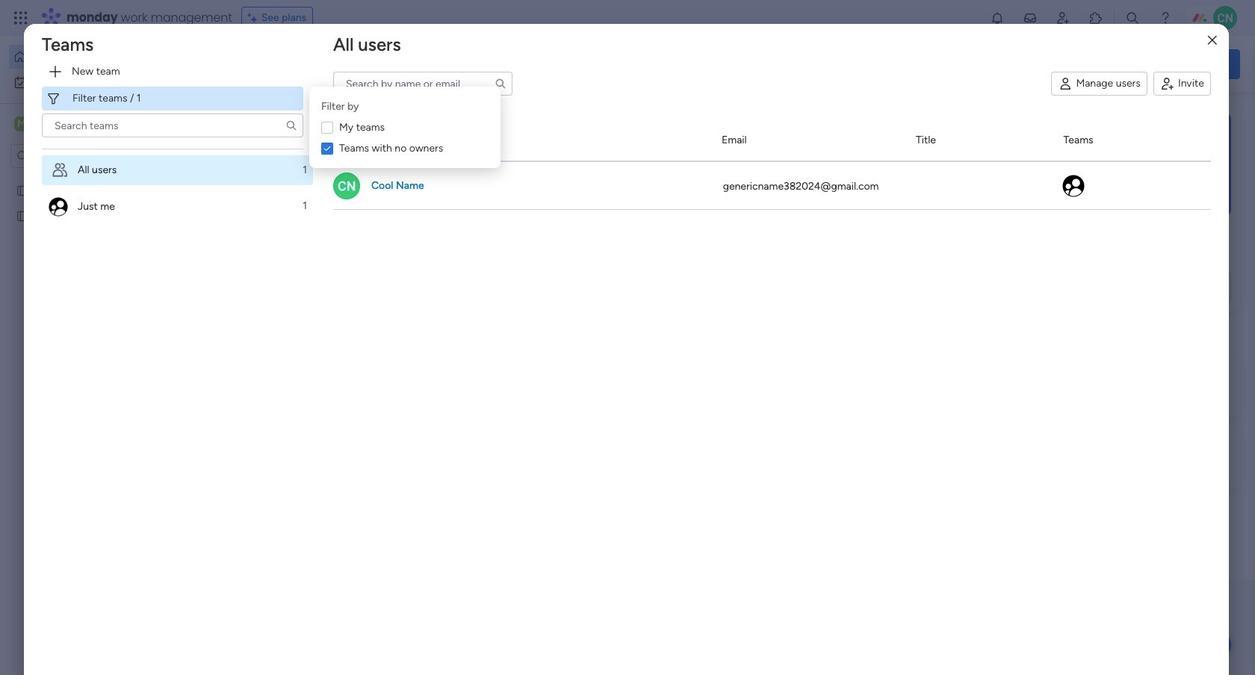 Task type: locate. For each thing, give the bounding box(es) containing it.
monday marketplace image
[[1089, 10, 1104, 25]]

help center element
[[1016, 429, 1240, 488]]

notifications image
[[990, 10, 1005, 25]]

1 horizontal spatial search image
[[495, 78, 507, 90]]

option
[[9, 45, 182, 69], [9, 70, 182, 94], [42, 155, 313, 185], [0, 177, 191, 180], [42, 191, 313, 221]]

0 horizontal spatial search image
[[285, 120, 297, 132]]

quick search results list box
[[231, 140, 980, 338]]

grid
[[333, 120, 1211, 676]]

None search field
[[42, 114, 303, 137]]

Search in workspace field
[[31, 148, 125, 165]]

row
[[333, 120, 1211, 162], [333, 162, 1211, 210]]

search image for 'search by name or email' "search box" in the top of the page
[[495, 78, 507, 90]]

list box
[[0, 174, 191, 430]]

templates image image
[[1030, 113, 1227, 216]]

help image
[[1158, 10, 1173, 25]]

search everything image
[[1125, 10, 1140, 25]]

invite members image
[[1056, 10, 1071, 25]]

1 vertical spatial search image
[[285, 120, 297, 132]]

0 vertical spatial search image
[[495, 78, 507, 90]]

public board image
[[16, 208, 30, 223]]

select product image
[[13, 10, 28, 25]]

None search field
[[333, 72, 513, 96]]

2 row from the top
[[333, 162, 1211, 210]]

see plans image
[[248, 10, 261, 26]]

getting started element
[[1016, 357, 1240, 417]]

search image
[[495, 78, 507, 90], [285, 120, 297, 132]]

cool name image
[[1214, 6, 1237, 30]]

public board image
[[16, 183, 30, 197]]

close image
[[1208, 35, 1217, 46]]



Task type: vqa. For each thing, say whether or not it's contained in the screenshot.
Close image
yes



Task type: describe. For each thing, give the bounding box(es) containing it.
workspace image
[[14, 116, 29, 132]]

Search by name or email search field
[[333, 72, 513, 96]]

Search teams search field
[[42, 114, 303, 137]]

cool name image
[[333, 172, 360, 199]]

1 row from the top
[[333, 120, 1211, 162]]

workspace selection element
[[14, 115, 125, 135]]

close recently visited image
[[231, 122, 249, 140]]

search image for 'search teams' search field
[[285, 120, 297, 132]]

update feed image
[[1023, 10, 1038, 25]]



